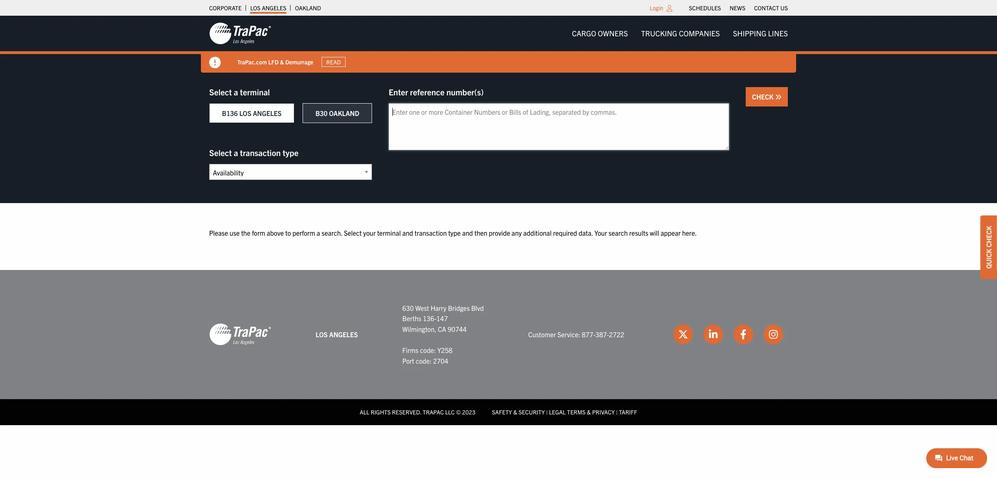 Task type: vqa. For each thing, say whether or not it's contained in the screenshot.
first the and from the right
yes



Task type: describe. For each thing, give the bounding box(es) containing it.
quick
[[985, 249, 993, 269]]

read link
[[322, 57, 346, 67]]

owners
[[598, 29, 628, 38]]

a for terminal
[[234, 87, 238, 97]]

check inside button
[[752, 93, 775, 101]]

2023
[[462, 409, 475, 416]]

solid image inside banner
[[209, 57, 221, 69]]

trucking
[[641, 29, 677, 38]]

rights
[[371, 409, 391, 416]]

©
[[456, 409, 461, 416]]

legal terms & privacy link
[[549, 409, 615, 416]]

los angeles image for banner containing cargo owners
[[209, 22, 271, 45]]

the
[[241, 229, 250, 237]]

select for select a terminal
[[209, 87, 232, 97]]

read
[[326, 58, 341, 66]]

form
[[252, 229, 265, 237]]

1 vertical spatial oakland
[[329, 109, 359, 117]]

news link
[[730, 2, 745, 14]]

1 vertical spatial type
[[448, 229, 461, 237]]

b30
[[315, 109, 327, 117]]

630 west harry bridges blvd berths 136-147 wilmington, ca 90744
[[402, 304, 484, 333]]

cargo
[[572, 29, 596, 38]]

select a transaction type
[[209, 148, 298, 158]]

provide
[[489, 229, 510, 237]]

safety & security link
[[492, 409, 545, 416]]

1 vertical spatial angeles
[[253, 109, 282, 117]]

to
[[285, 229, 291, 237]]

cargo owners
[[572, 29, 628, 38]]

quick check link
[[981, 216, 997, 279]]

login link
[[650, 4, 663, 12]]

1 vertical spatial terminal
[[377, 229, 401, 237]]

firms
[[402, 346, 418, 355]]

877-
[[582, 331, 595, 339]]

check button
[[746, 87, 788, 107]]

service:
[[557, 331, 580, 339]]

then
[[474, 229, 487, 237]]

1 vertical spatial los angeles
[[316, 331, 358, 339]]

port
[[402, 357, 414, 365]]

solid image inside check button
[[775, 94, 782, 100]]

387-
[[595, 331, 609, 339]]

harry
[[431, 304, 446, 312]]

shipping lines
[[733, 29, 788, 38]]

here.
[[682, 229, 697, 237]]

tariff
[[619, 409, 637, 416]]

136-
[[423, 315, 436, 323]]

tariff link
[[619, 409, 637, 416]]

90744
[[448, 325, 467, 333]]

contact
[[754, 4, 779, 12]]

1 | from the left
[[546, 409, 548, 416]]

2 vertical spatial select
[[344, 229, 362, 237]]

privacy
[[592, 409, 615, 416]]

ca
[[438, 325, 446, 333]]

will
[[650, 229, 659, 237]]

news
[[730, 4, 745, 12]]

0 horizontal spatial transaction
[[240, 148, 281, 158]]

2704
[[433, 357, 448, 365]]

2 | from the left
[[616, 409, 618, 416]]

contact us
[[754, 4, 788, 12]]

west
[[415, 304, 429, 312]]

cargo owners link
[[565, 25, 635, 42]]

schedules
[[689, 4, 721, 12]]

0 vertical spatial oakland
[[295, 4, 321, 12]]

required
[[553, 229, 577, 237]]

your
[[594, 229, 607, 237]]

blvd
[[471, 304, 484, 312]]

enter reference number(s)
[[389, 87, 484, 97]]

b30 oakland
[[315, 109, 359, 117]]

use
[[230, 229, 240, 237]]

companies
[[679, 29, 720, 38]]

los inside footer
[[316, 331, 328, 339]]

1 vertical spatial check
[[985, 226, 993, 248]]

footer containing 630 west harry bridges blvd
[[0, 270, 997, 426]]

b136 los angeles
[[222, 109, 282, 117]]

147
[[436, 315, 448, 323]]

los angeles link
[[250, 2, 286, 14]]

number(s)
[[446, 87, 484, 97]]

search
[[609, 229, 628, 237]]

enter
[[389, 87, 408, 97]]

data.
[[579, 229, 593, 237]]

oakland link
[[295, 2, 321, 14]]

2 and from the left
[[462, 229, 473, 237]]

los angeles image for footer containing 630 west harry bridges blvd
[[209, 323, 271, 347]]

0 vertical spatial terminal
[[240, 87, 270, 97]]

corporate
[[209, 4, 242, 12]]

contact us link
[[754, 2, 788, 14]]

login
[[650, 4, 663, 12]]

lines
[[768, 29, 788, 38]]

0 vertical spatial angeles
[[262, 4, 286, 12]]

a for transaction
[[234, 148, 238, 158]]



Task type: locate. For each thing, give the bounding box(es) containing it.
a down b136
[[234, 148, 238, 158]]

1 horizontal spatial check
[[985, 226, 993, 248]]

2 horizontal spatial &
[[587, 409, 591, 416]]

code:
[[420, 346, 436, 355], [416, 357, 432, 365]]

oakland right b30
[[329, 109, 359, 117]]

quick check
[[985, 226, 993, 269]]

search.
[[322, 229, 342, 237]]

solid image
[[209, 57, 221, 69], [775, 94, 782, 100]]

trapac.com lfd & demurrage
[[237, 58, 313, 66]]

reserved.
[[392, 409, 421, 416]]

select
[[209, 87, 232, 97], [209, 148, 232, 158], [344, 229, 362, 237]]

demurrage
[[285, 58, 313, 66]]

0 vertical spatial code:
[[420, 346, 436, 355]]

type
[[283, 148, 298, 158], [448, 229, 461, 237]]

all
[[360, 409, 369, 416]]

los angeles image inside banner
[[209, 22, 271, 45]]

0 horizontal spatial type
[[283, 148, 298, 158]]

0 vertical spatial select
[[209, 87, 232, 97]]

2 vertical spatial a
[[317, 229, 320, 237]]

1 horizontal spatial transaction
[[415, 229, 447, 237]]

and
[[402, 229, 413, 237], [462, 229, 473, 237]]

los angeles image inside footer
[[209, 323, 271, 347]]

and right your
[[402, 229, 413, 237]]

1 vertical spatial select
[[209, 148, 232, 158]]

0 horizontal spatial los angeles
[[250, 4, 286, 12]]

trucking companies link
[[635, 25, 726, 42]]

0 vertical spatial solid image
[[209, 57, 221, 69]]

lfd
[[268, 58, 279, 66]]

appear
[[661, 229, 681, 237]]

safety & security | legal terms & privacy | tariff
[[492, 409, 637, 416]]

a left search.
[[317, 229, 320, 237]]

firms code:  y258 port code:  2704
[[402, 346, 452, 365]]

| left legal
[[546, 409, 548, 416]]

0 vertical spatial transaction
[[240, 148, 281, 158]]

schedules link
[[689, 2, 721, 14]]

footer
[[0, 270, 997, 426]]

1 horizontal spatial terminal
[[377, 229, 401, 237]]

a up b136
[[234, 87, 238, 97]]

code: right the port
[[416, 357, 432, 365]]

0 horizontal spatial |
[[546, 409, 548, 416]]

2 los angeles image from the top
[[209, 323, 271, 347]]

0 horizontal spatial &
[[280, 58, 284, 66]]

los
[[250, 4, 260, 12], [239, 109, 251, 117], [316, 331, 328, 339]]

us
[[780, 4, 788, 12]]

terminal
[[240, 87, 270, 97], [377, 229, 401, 237]]

0 vertical spatial a
[[234, 87, 238, 97]]

0 horizontal spatial solid image
[[209, 57, 221, 69]]

legal
[[549, 409, 566, 416]]

llc
[[445, 409, 455, 416]]

1 and from the left
[[402, 229, 413, 237]]

oakland right los angeles link at left
[[295, 4, 321, 12]]

security
[[519, 409, 545, 416]]

transaction
[[240, 148, 281, 158], [415, 229, 447, 237]]

light image
[[667, 5, 672, 12]]

1 vertical spatial code:
[[416, 357, 432, 365]]

please
[[209, 229, 228, 237]]

& right lfd
[[280, 58, 284, 66]]

terminal up b136 los angeles
[[240, 87, 270, 97]]

banner containing cargo owners
[[0, 16, 997, 73]]

shipping
[[733, 29, 766, 38]]

results
[[629, 229, 648, 237]]

select a terminal
[[209, 87, 270, 97]]

check
[[752, 93, 775, 101], [985, 226, 993, 248]]

& inside banner
[[280, 58, 284, 66]]

menu bar containing schedules
[[685, 2, 792, 14]]

2 vertical spatial angeles
[[329, 331, 358, 339]]

menu bar down light "image"
[[565, 25, 794, 42]]

select up b136
[[209, 87, 232, 97]]

1 vertical spatial menu bar
[[565, 25, 794, 42]]

reference
[[410, 87, 445, 97]]

perform
[[292, 229, 315, 237]]

1 horizontal spatial oakland
[[329, 109, 359, 117]]

trapac.com
[[237, 58, 267, 66]]

y258
[[437, 346, 452, 355]]

bridges
[[448, 304, 470, 312]]

1 horizontal spatial solid image
[[775, 94, 782, 100]]

select for select a transaction type
[[209, 148, 232, 158]]

wilmington,
[[402, 325, 436, 333]]

| left tariff at the right
[[616, 409, 618, 416]]

|
[[546, 409, 548, 416], [616, 409, 618, 416]]

1 vertical spatial a
[[234, 148, 238, 158]]

menu bar
[[685, 2, 792, 14], [565, 25, 794, 42]]

above
[[267, 229, 284, 237]]

los inside los angeles link
[[250, 4, 260, 12]]

2 vertical spatial los
[[316, 331, 328, 339]]

terminal right your
[[377, 229, 401, 237]]

menu bar up shipping
[[685, 2, 792, 14]]

0 vertical spatial los
[[250, 4, 260, 12]]

0 vertical spatial check
[[752, 93, 775, 101]]

customer
[[528, 331, 556, 339]]

safety
[[492, 409, 512, 416]]

0 horizontal spatial oakland
[[295, 4, 321, 12]]

1 vertical spatial los
[[239, 109, 251, 117]]

trapac
[[423, 409, 444, 416]]

angeles
[[262, 4, 286, 12], [253, 109, 282, 117], [329, 331, 358, 339]]

1 horizontal spatial &
[[513, 409, 517, 416]]

1 vertical spatial los angeles image
[[209, 323, 271, 347]]

and left the then
[[462, 229, 473, 237]]

1 horizontal spatial type
[[448, 229, 461, 237]]

& right terms
[[587, 409, 591, 416]]

customer service: 877-387-2722
[[528, 331, 624, 339]]

2722
[[609, 331, 624, 339]]

0 vertical spatial type
[[283, 148, 298, 158]]

1 vertical spatial transaction
[[415, 229, 447, 237]]

1 horizontal spatial |
[[616, 409, 618, 416]]

1 vertical spatial solid image
[[775, 94, 782, 100]]

shipping lines link
[[726, 25, 794, 42]]

los angeles
[[250, 4, 286, 12], [316, 331, 358, 339]]

berths
[[402, 315, 421, 323]]

1 horizontal spatial los angeles
[[316, 331, 358, 339]]

1 horizontal spatial and
[[462, 229, 473, 237]]

select left your
[[344, 229, 362, 237]]

menu bar containing cargo owners
[[565, 25, 794, 42]]

oakland
[[295, 4, 321, 12], [329, 109, 359, 117]]

Enter reference number(s) text field
[[389, 103, 729, 150]]

corporate link
[[209, 2, 242, 14]]

any
[[512, 229, 522, 237]]

code: up '2704'
[[420, 346, 436, 355]]

your
[[363, 229, 376, 237]]

all rights reserved. trapac llc © 2023
[[360, 409, 475, 416]]

0 horizontal spatial and
[[402, 229, 413, 237]]

please use the form above to perform a search. select your terminal and transaction type and then provide any additional required data. your search results will appear here.
[[209, 229, 697, 237]]

0 vertical spatial menu bar
[[685, 2, 792, 14]]

630
[[402, 304, 414, 312]]

0 horizontal spatial check
[[752, 93, 775, 101]]

1 los angeles image from the top
[[209, 22, 271, 45]]

0 horizontal spatial terminal
[[240, 87, 270, 97]]

banner
[[0, 16, 997, 73]]

& right the safety
[[513, 409, 517, 416]]

0 vertical spatial los angeles
[[250, 4, 286, 12]]

select down b136
[[209, 148, 232, 158]]

additional
[[523, 229, 552, 237]]

0 vertical spatial los angeles image
[[209, 22, 271, 45]]

los angeles image
[[209, 22, 271, 45], [209, 323, 271, 347]]

menu bar inside banner
[[565, 25, 794, 42]]

b136
[[222, 109, 238, 117]]



